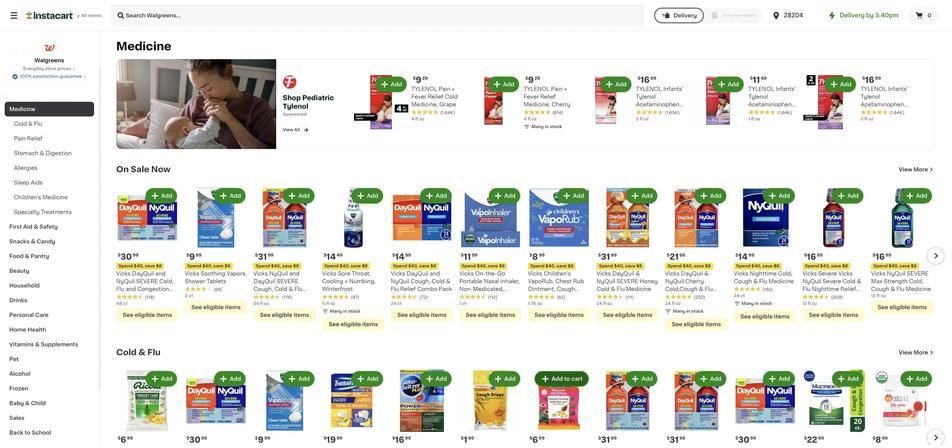 Task type: describe. For each thing, give the bounding box(es) containing it.
see eligible items button for vicks on-the-go portable nasal inhaler, non-medicated, menthol scent
[[460, 309, 522, 322]]

save for vicks dayquil and nyquil cough, cold & flu relief combo pack
[[419, 264, 430, 269]]

vicks nyquil and dayquil severe cough, cold & flu relief liquid
[[254, 271, 303, 300]]

medicine, inside tylenol infants' tylenol acetaminophen medicine, dye- free cherry
[[636, 110, 663, 115]]

spend $40, save $8 for vicks sore throat, cooling + numbing, winterfrost
[[325, 264, 368, 269]]

food & pantry
[[9, 254, 49, 259]]

baby
[[9, 401, 24, 407]]

stock down "(614)"
[[550, 125, 562, 129]]

(1.65k)
[[665, 111, 680, 115]]

eligible for vicks dayquil and nyquil severe cold, flu and congestion medicine, liquicaps
[[135, 313, 155, 318]]

relief inside vicks severe vicks nyquil severe cold & flu nighttime relief berry flavor liquid 12 oz
[[841, 287, 857, 292]]

relief inside vicks nyquil and dayquil severe cough, cold & flu relief liquid
[[254, 295, 269, 300]]

winterfrost
[[322, 287, 353, 292]]

vicks for vicks sore throat, cooling + numbing, winterfrost
[[322, 271, 337, 277]]

$8 for vicks nyquil and dayquil severe cough, cold & flu relief liquid
[[293, 264, 299, 269]]

$8 for vicks dayquil and nyquil cough, cold & flu relief combo pack
[[431, 264, 436, 269]]

item carousel region for on sale now
[[105, 184, 945, 336]]

oz for tylenol pain + fever relief cold medicine, grape
[[420, 117, 425, 121]]

99 inside $ 11 99
[[472, 253, 478, 258]]

flu inside vicks nyquil and dayquil severe cough, cold & flu relief liquid
[[295, 287, 303, 292]]

vicks children's vaporub, chest rub ointment, cough suppressant
[[528, 271, 584, 300]]

9 for tylenol pain + fever relief cold medicine, grape
[[416, 76, 422, 84]]

tylenol for tylenol infants' tylenol acetaminophen medicine, dye- free cherry
[[636, 86, 662, 92]]

$ 6 99 for add
[[118, 436, 133, 445]]

eligible for vicks severe vicks nyquil severe cold & flu nighttime relief berry flavor liquid 12 oz
[[821, 313, 842, 318]]

24 for vicks dayquil & nyquil cherry cold,cough & flu medicine
[[666, 302, 671, 306]]

scent
[[483, 295, 499, 300]]

$40, for vicks nighttime cold, cough & flu medicine
[[752, 264, 762, 269]]

12 vicks from the left
[[839, 271, 853, 277]]

add inside button
[[552, 377, 563, 382]]

fl for vicks severe vicks nyquil severe cold & flu nighttime relief berry flavor liquid 12 oz
[[808, 302, 811, 306]]

nyquil inside vicks nyquil and dayquil severe cough, cold & flu relief liquid
[[269, 271, 288, 277]]

cold inside vicks dayquil and nyquil cough, cold & flu relief combo pack
[[432, 279, 445, 284]]

pet
[[9, 357, 19, 362]]

lists
[[22, 79, 35, 84]]

$40, for vicks sore throat, cooling + numbing, winterfrost
[[340, 264, 350, 269]]

cold inside vicks severe vicks nyquil severe cold & flu nighttime relief berry flavor liquid 12 oz
[[843, 279, 856, 284]]

vicks for vicks dayquil and nyquil cough, cold & flu relief combo pack
[[391, 271, 405, 277]]

shower
[[185, 279, 205, 284]]

medicine inside vicks dayquil & nyquil severe honey cold & flu medicine
[[626, 287, 652, 292]]

food
[[9, 254, 24, 259]]

dayquil for 30
[[132, 271, 154, 277]]

delivery by 3:40pm link
[[828, 11, 899, 20]]

see eligible items button for vicks sore throat, cooling + numbing, winterfrost
[[322, 318, 385, 331]]

tylenol pain + fever relief medicine, cherry
[[524, 86, 571, 107]]

liquid inside vicks nyquil and dayquil severe cough, cold & flu relief liquid
[[271, 295, 287, 300]]

& inside vicks dayquil and nyquil cough, cold & flu relief combo pack
[[446, 279, 451, 284]]

view more link for nyquil
[[899, 166, 934, 174]]

cough for vicks nyquil severe max strength cold, cough & flu medicine 12 fl oz
[[872, 287, 890, 292]]

child
[[31, 401, 46, 407]]

eligible for vicks soothing vapors, shower tablets
[[203, 305, 224, 310]]

99 inside $ 1 99
[[468, 437, 474, 441]]

4 for tylenol pain + fever relief medicine, cherry
[[524, 117, 527, 121]]

flu inside vicks nighttime cold, cough & flu medicine
[[760, 279, 768, 284]]

congestion
[[137, 287, 169, 292]]

(1.64k) for 11
[[777, 111, 792, 115]]

0 vertical spatial cold & flu link
[[5, 117, 94, 131]]

specialty treatments link
[[5, 205, 94, 220]]

0
[[928, 13, 932, 18]]

24 fl oz for vicks dayquil & nyquil severe honey cold & flu medicine
[[597, 302, 613, 306]]

$40, for vicks children's vaporub, chest rub ointment, cough suppressant
[[546, 264, 556, 269]]

stomach & digestion
[[14, 151, 72, 156]]

treatments
[[41, 210, 72, 215]]

12 $8 from the left
[[911, 264, 917, 269]]

inhaler,
[[501, 279, 520, 284]]

view more link for 8
[[899, 349, 934, 357]]

delivery button
[[655, 8, 704, 23]]

1 vertical spatial cold & flu
[[116, 349, 161, 357]]

& inside vicks nyquil severe max strength cold, cough & flu medicine 12 fl oz
[[891, 287, 895, 292]]

medicine, inside "vicks dayquil and nyquil severe cold, flu and congestion medicine, liquicaps"
[[116, 295, 143, 300]]

99 inside $ 22 99
[[819, 437, 824, 441]]

many in stock down "(614)"
[[532, 125, 562, 129]]

everyday
[[23, 67, 44, 71]]

in for $ 14 99
[[755, 302, 759, 306]]

spend for vicks dayquil & nyquil cherry cold,cough & flu medicine
[[668, 264, 682, 269]]

product group containing 19
[[322, 370, 385, 446]]

nyquil for 14
[[391, 279, 410, 284]]

nighttime inside vicks nighttime cold, cough & flu medicine
[[750, 271, 777, 277]]

non-
[[460, 287, 473, 292]]

$ 14 49
[[324, 253, 343, 261]]

see for vicks sore throat, cooling + numbing, winterfrost
[[329, 322, 339, 327]]

see for vicks dayquil and nyquil cough, cold & flu relief combo pack
[[397, 313, 408, 318]]

cough, inside vicks nyquil and dayquil severe cough, cold & flu relief liquid
[[254, 287, 273, 292]]

grape inside tylenol pain + fever relief cold medicine, grape
[[440, 102, 456, 107]]

specialty
[[14, 210, 40, 215]]

6 for add to cart
[[533, 436, 538, 445]]

shop pediatric tylenol spo nsored
[[283, 95, 334, 117]]

add to cart
[[552, 377, 583, 382]]

on-
[[475, 271, 486, 277]]

first aid & safety link
[[5, 220, 94, 234]]

candy
[[37, 239, 55, 245]]

$40, for vicks dayquil and nyquil severe cold, flu and congestion medicine, liquicaps
[[134, 264, 144, 269]]

vicks dayquil & nyquil severe honey cold & flu medicine
[[597, 271, 658, 292]]

vaporub,
[[528, 279, 554, 284]]

1 horizontal spatial 6
[[322, 302, 325, 306]]

see eligible items button for vicks children's vaporub, chest rub ointment, cough suppressant
[[528, 309, 591, 322]]

fl for vicks dayquil & nyquil severe honey cold & flu medicine
[[603, 302, 606, 306]]

ct for vicks on-the-go portable nasal inhaler, non-medicated, menthol scent
[[462, 302, 467, 306]]

oz for tylenol infants' tylenol acetaminophen medicine, dye- free cherry
[[644, 117, 649, 121]]

vicks dayquil and nyquil severe cold, flu and congestion medicine, liquicaps
[[116, 271, 174, 300]]

1 horizontal spatial cold & flu link
[[116, 348, 161, 358]]

liquid inside vicks severe vicks nyquil severe cold & flu nighttime relief berry flavor liquid 12 oz
[[837, 295, 854, 300]]

(176)
[[282, 296, 293, 300]]

(72)
[[420, 296, 428, 300]]

on
[[116, 165, 129, 174]]

(309)
[[832, 296, 843, 300]]

+ for tylenol pain + fever relief cold medicine, grape
[[452, 86, 455, 92]]

spend $40, save $8 for vicks dayquil & nyquil cherry cold,cough & flu medicine
[[668, 264, 711, 269]]

care
[[35, 313, 49, 318]]

99 inside $ 19 99
[[337, 437, 343, 441]]

0 horizontal spatial 30
[[121, 253, 132, 261]]

spend for vicks soothing vapors, shower tablets
[[187, 264, 201, 269]]

all stores
[[81, 14, 102, 18]]

nyquil for 31
[[597, 279, 616, 284]]

(614)
[[553, 111, 563, 115]]

100% satisfaction guarantee
[[20, 74, 82, 79]]

many for $ 14 49
[[330, 310, 342, 314]]

0 vertical spatial view
[[283, 128, 293, 132]]

48
[[116, 302, 122, 306]]

spend for vicks severe vicks nyquil severe cold & flu nighttime relief berry flavor liquid 12 oz
[[805, 264, 819, 269]]

specialty treatments
[[14, 210, 72, 215]]

0 vertical spatial $ 8 99
[[530, 253, 545, 261]]

vicks on-the-go portable nasal inhaler, non-medicated, menthol scent
[[460, 271, 520, 300]]

grape for 16
[[861, 117, 878, 123]]

liquid inside tylenol infants' tylenol acetaminophen liquid medicine, grape
[[749, 110, 765, 115]]

ct for vicks dayquil and nyquil severe cold, flu and congestion medicine, liquicaps
[[123, 302, 128, 306]]

(62)
[[557, 296, 566, 300]]

spend for vicks nighttime cold, cough & flu medicine
[[737, 264, 751, 269]]

2 horizontal spatial 30
[[739, 436, 750, 445]]

$ 14 99 for nighttime
[[736, 253, 755, 261]]

11 for $ 11 49
[[753, 76, 760, 84]]

cough, inside vicks dayquil and nyquil cough, cold & flu relief combo pack
[[411, 279, 431, 284]]

sales
[[9, 416, 24, 421]]

see eligible items for vicks sore throat, cooling + numbing, winterfrost
[[329, 322, 378, 327]]

numbing,
[[349, 279, 376, 284]]

vicks for vicks nighttime cold, cough & flu medicine
[[734, 271, 749, 277]]

medicine inside vicks nyquil severe max strength cold, cough & flu medicine 12 fl oz
[[906, 287, 932, 292]]

drinks
[[9, 298, 27, 303]]

personal
[[9, 313, 34, 318]]

digestion
[[46, 151, 72, 156]]

view for vicks dayquil & nyquil severe honey cold & flu medicine
[[899, 167, 913, 172]]

24 for vicks nighttime cold, cough & flu medicine
[[734, 294, 740, 298]]

99 inside $ 21 99
[[680, 253, 686, 258]]

stores
[[88, 14, 102, 18]]

+ inside the vicks sore throat, cooling + numbing, winterfrost
[[345, 279, 348, 284]]

prices
[[57, 67, 71, 71]]

relief inside vicks dayquil and nyquil cough, cold & flu relief combo pack
[[400, 287, 416, 292]]

severe for vicks dayquil & nyquil severe honey cold & flu medicine
[[617, 279, 639, 284]]

(112)
[[488, 296, 498, 300]]

service type group
[[655, 8, 763, 23]]

and for 14
[[430, 271, 440, 277]]

max
[[872, 279, 883, 284]]

$ 21 99
[[667, 253, 686, 261]]

see eligible items button for vicks dayquil and nyquil cough, cold & flu relief combo pack
[[391, 309, 453, 322]]

severe for vicks nyquil and dayquil severe cough, cold & flu relief liquid
[[277, 279, 299, 284]]

nyquil for 16
[[803, 279, 821, 284]]

dayquil inside vicks nyquil and dayquil severe cough, cold & flu relief liquid
[[254, 279, 275, 284]]

cold, inside vicks nighttime cold, cough & flu medicine
[[778, 271, 793, 277]]

food & pantry link
[[5, 249, 94, 264]]

medicine, inside tylenol pain + fever relief cold medicine, grape
[[412, 102, 438, 107]]

medicine inside vicks nighttime cold, cough & flu medicine
[[769, 279, 794, 284]]

snacks
[[9, 239, 30, 245]]

many down tylenol pain + fever relief medicine, cherry
[[532, 125, 544, 129]]

spend for vicks children's vaporub, chest rub ointment, cough suppressant
[[531, 264, 545, 269]]

tylenol for shop pediatric tylenol spo nsored
[[283, 103, 309, 110]]

medicated,
[[473, 287, 504, 292]]

items for vicks on-the-go portable nasal inhaler, non-medicated, menthol scent
[[500, 313, 515, 318]]

see eligible items button for vicks dayquil & nyquil severe honey cold & flu medicine
[[597, 309, 659, 322]]

$ inside $ 21 99
[[667, 253, 670, 258]]

tylenol infants' tylenol acetaminophen medicine, dye- free cherry
[[636, 86, 684, 123]]

vitamins
[[9, 342, 34, 348]]

1 vertical spatial severe
[[823, 279, 842, 284]]

and up 48 ct
[[126, 287, 136, 292]]

honey
[[640, 279, 658, 284]]

1 horizontal spatial $ 30 99
[[186, 436, 207, 445]]

vicks for vicks severe vicks nyquil severe cold & flu nighttime relief berry flavor liquid 12 oz
[[803, 271, 817, 277]]

free
[[636, 117, 648, 123]]

save for vicks on-the-go portable nasal inhaler, non-medicated, menthol scent
[[488, 264, 498, 269]]

save for vicks severe vicks nyquil severe cold & flu nighttime relief berry flavor liquid 12 oz
[[831, 264, 842, 269]]

$ 19 99
[[324, 436, 343, 445]]

spend $40, save $8 for vicks children's vaporub, chest rub ointment, cough suppressant
[[531, 264, 574, 269]]

2 vertical spatial 1
[[464, 436, 468, 445]]

eligible for vicks nyquil severe max strength cold, cough & flu medicine
[[890, 305, 910, 310]]

frozen
[[9, 386, 28, 392]]

fl inside vicks nyquil severe max strength cold, cough & flu medicine 12 fl oz
[[877, 294, 880, 298]]

0 vertical spatial cold & flu
[[14, 121, 42, 127]]

flu inside vicks dayquil and nyquil cough, cold & flu relief combo pack
[[391, 287, 399, 292]]

home
[[9, 327, 26, 333]]

22
[[807, 436, 818, 445]]

safety
[[40, 224, 58, 230]]

see eligible items button for vicks dayquil and nyquil severe cold, flu and congestion medicine, liquicaps
[[116, 309, 179, 322]]

see eligible items button for vicks nighttime cold, cough & flu medicine
[[734, 310, 797, 324]]

oz inside vicks nyquil severe max strength cold, cough & flu medicine 12 fl oz
[[881, 294, 886, 298]]

vicks for vicks on-the-go portable nasal inhaler, non-medicated, menthol scent
[[460, 271, 474, 277]]

$ inside $ 19 99
[[324, 437, 327, 441]]

spend for vicks on-the-go portable nasal inhaler, non-medicated, menthol scent
[[462, 264, 476, 269]]

medicine, inside the tylenol infants' tylenol acetaminophen liquid medicine, grape flavor
[[879, 110, 906, 115]]

vicks for vicks soothing vapors, shower tablets
[[185, 271, 199, 277]]

many in stock for $ 21 99
[[673, 310, 704, 314]]

nighttime inside vicks severe vicks nyquil severe cold & flu nighttime relief berry flavor liquid 12 oz
[[812, 287, 839, 292]]

0 horizontal spatial 12
[[803, 302, 807, 306]]

shop link
[[5, 43, 94, 59]]

sore
[[338, 271, 351, 277]]

24 ct for vicks dayquil and nyquil cough, cold & flu relief combo pack
[[391, 302, 402, 306]]

see for vicks dayquil & nyquil severe honey cold & flu medicine
[[603, 313, 614, 318]]

nyquil inside vicks nyquil severe max strength cold, cough & flu medicine 12 fl oz
[[887, 271, 906, 277]]

cold,cough
[[666, 287, 698, 292]]

1 vertical spatial $ 9 99
[[255, 436, 270, 445]]

21
[[670, 253, 679, 261]]

store
[[45, 67, 56, 71]]

add to cart button
[[535, 372, 588, 386]]

nyquil for 30
[[116, 279, 135, 284]]

the-
[[486, 271, 497, 277]]

see eligible items for vicks nyquil severe max strength cold, cough & flu medicine
[[878, 305, 927, 310]]

0 vertical spatial $ 9 99
[[186, 253, 202, 261]]

flu inside vicks severe vicks nyquil severe cold & flu nighttime relief berry flavor liquid 12 oz
[[803, 287, 811, 292]]

back
[[9, 431, 23, 436]]

personal care
[[9, 313, 49, 318]]

save for vicks nyquil and dayquil severe cough, cold & flu relief liquid
[[282, 264, 292, 269]]

1 vertical spatial 8
[[876, 436, 882, 445]]

$40, for vicks soothing vapors, shower tablets
[[202, 264, 212, 269]]

liquicaps
[[144, 295, 172, 300]]

0 vertical spatial all
[[81, 14, 87, 18]]

many in stock for $ 14 99
[[742, 302, 773, 306]]

12 $40, from the left
[[889, 264, 899, 269]]

medicine, inside tylenol infants' tylenol acetaminophen liquid medicine, grape
[[767, 110, 793, 115]]



Task type: locate. For each thing, give the bounding box(es) containing it.
item carousel region
[[105, 184, 945, 336], [105, 367, 945, 446]]

2 horizontal spatial grape
[[861, 117, 878, 123]]

0 vertical spatial 24 ct
[[734, 294, 745, 298]]

12 spend from the left
[[874, 264, 888, 269]]

vicks for vicks nyquil and dayquil severe cough, cold & flu relief liquid
[[254, 271, 268, 277]]

0 horizontal spatial pain
[[14, 136, 26, 141]]

go
[[497, 271, 505, 277]]

(1.64k) for 16
[[890, 111, 905, 115]]

0 horizontal spatial shop
[[22, 48, 36, 53]]

1 14 from the left
[[327, 253, 336, 261]]

9 save from the left
[[625, 264, 636, 269]]

ct for vicks soothing vapors, shower tablets
[[189, 294, 193, 298]]

mom holding baby kissing baby's hand tylenol image
[[117, 59, 276, 149]]

see eligible items button down '(118)'
[[116, 309, 179, 322]]

save for vicks dayquil and nyquil severe cold, flu and congestion medicine, liquicaps
[[145, 264, 155, 269]]

strength
[[884, 279, 908, 284]]

eligible down (176)
[[272, 313, 292, 318]]

see eligible items down (111)
[[603, 313, 653, 318]]

ct
[[741, 294, 745, 298], [189, 294, 193, 298], [123, 302, 128, 306], [398, 302, 402, 306], [462, 302, 467, 306]]

0 horizontal spatial flavor
[[819, 295, 835, 300]]

0 horizontal spatial $ 30 99
[[118, 253, 139, 261]]

pain inside pain relief link
[[14, 136, 26, 141]]

acetaminophen for tylenol infants' tylenol acetaminophen liquid medicine, grape flavor
[[861, 102, 904, 107]]

all
[[81, 14, 87, 18], [294, 128, 300, 132]]

$8 up chest
[[568, 264, 574, 269]]

oz
[[420, 117, 425, 121], [532, 117, 537, 121], [644, 117, 649, 121], [756, 117, 761, 121], [869, 117, 874, 121], [881, 294, 886, 298], [330, 302, 335, 306], [537, 302, 542, 306], [264, 302, 269, 306], [607, 302, 613, 306], [676, 302, 681, 306], [812, 302, 818, 306], [803, 302, 809, 308]]

4
[[412, 117, 415, 121], [524, 117, 527, 121]]

9 spend from the left
[[599, 264, 613, 269]]

7 spend $40, save $8 from the left
[[393, 264, 436, 269]]

29 for tylenol pain + fever relief medicine, cherry
[[535, 76, 540, 81]]

2 more from the top
[[914, 350, 929, 356]]

10 $8 from the left
[[705, 264, 711, 269]]

1 4 from the left
[[412, 117, 415, 121]]

0 horizontal spatial acetaminophen
[[636, 102, 680, 107]]

vicks inside vicks nighttime cold, cough & flu medicine
[[734, 271, 749, 277]]

0 horizontal spatial children's
[[14, 195, 41, 200]]

2 $8 from the left
[[362, 264, 368, 269]]

many down 6 fl oz
[[330, 310, 342, 314]]

9 $40, from the left
[[614, 264, 624, 269]]

1 horizontal spatial to
[[564, 377, 570, 382]]

1 horizontal spatial cough,
[[411, 279, 431, 284]]

spend down $ 11 99
[[462, 264, 476, 269]]

24 fl oz for vicks nyquil and dayquil severe cough, cold & flu relief liquid
[[254, 302, 269, 306]]

portable
[[460, 279, 483, 284]]

$ inside $ 22 99
[[804, 437, 807, 441]]

spend up vicks nyquil and dayquil severe cough, cold & flu relief liquid
[[256, 264, 270, 269]]

2 horizontal spatial acetaminophen
[[861, 102, 904, 107]]

3 (1.64k) from the left
[[890, 111, 905, 115]]

tylenol inside tylenol infants' tylenol acetaminophen medicine, dye- free cherry
[[636, 94, 656, 100]]

save up throat,
[[351, 264, 361, 269]]

1 horizontal spatial 30
[[189, 436, 201, 445]]

eligible down (309)
[[821, 313, 842, 318]]

1 vertical spatial 11
[[464, 253, 471, 261]]

see eligible items down (62)
[[535, 313, 584, 318]]

oz for vicks nyquil and dayquil severe cough, cold & flu relief liquid
[[264, 302, 269, 306]]

1 view more link from the top
[[899, 166, 934, 174]]

flavor inside vicks severe vicks nyquil severe cold & flu nighttime relief berry flavor liquid 12 oz
[[819, 295, 835, 300]]

medicine inside 'vicks dayquil & nyquil cherry cold,cough & flu medicine'
[[666, 295, 691, 300]]

severe inside "vicks dayquil and nyquil severe cold, flu and congestion medicine, liquicaps"
[[136, 279, 158, 284]]

1 horizontal spatial all
[[294, 128, 300, 132]]

vapors,
[[227, 271, 247, 277]]

acetaminophen for tylenol infants' tylenol acetaminophen medicine, dye- free cherry
[[636, 102, 680, 107]]

1 $8 from the left
[[156, 264, 162, 269]]

2 14 from the left
[[739, 253, 748, 261]]

1 horizontal spatial 2
[[861, 117, 864, 121]]

1 4 fl oz from the left
[[412, 117, 425, 121]]

cough inside vicks nighttime cold, cough & flu medicine
[[734, 279, 752, 284]]

children's medicine link
[[5, 190, 94, 205]]

relief inside tylenol pain + fever relief medicine, cherry
[[540, 94, 556, 100]]

6 save from the left
[[282, 264, 292, 269]]

spend for vicks dayquil and nyquil severe cold, flu and congestion medicine, liquicaps
[[119, 264, 133, 269]]

items for vicks nighttime cold, cough & flu medicine
[[774, 314, 790, 320]]

1 horizontal spatial 4
[[524, 117, 527, 121]]

1 $ 6 99 from the left
[[118, 436, 133, 445]]

1 horizontal spatial 2 fl oz
[[861, 117, 874, 121]]

tylenol inside tylenol infants' tylenol acetaminophen medicine, dye- free cherry
[[636, 86, 662, 92]]

many down vicks nighttime cold, cough & flu medicine
[[742, 302, 754, 306]]

12 right (309)
[[855, 295, 860, 300]]

14 up vicks nighttime cold, cough & flu medicine
[[739, 253, 748, 261]]

10 spend $40, save $8 from the left
[[668, 264, 711, 269]]

items for vicks sore throat, cooling + numbing, winterfrost
[[362, 322, 378, 327]]

see eligible items button down (111)
[[597, 309, 659, 322]]

0 horizontal spatial 4 fl oz
[[412, 117, 425, 121]]

$40, up vicks nyquil and dayquil severe cough, cold & flu relief liquid
[[271, 264, 281, 269]]

liquid
[[749, 110, 765, 115], [861, 110, 878, 115], [271, 295, 287, 300], [837, 295, 854, 300]]

shop inside 'link'
[[22, 48, 36, 53]]

vicks for vicks dayquil & nyquil severe honey cold & flu medicine
[[597, 271, 611, 277]]

1 horizontal spatial infants'
[[776, 86, 796, 92]]

1 horizontal spatial 29
[[535, 76, 540, 81]]

see for vicks dayquil and nyquil severe cold, flu and congestion medicine, liquicaps
[[123, 313, 133, 318]]

product group containing 11
[[460, 187, 522, 322]]

relief inside tylenol pain + fever relief cold medicine, grape
[[428, 94, 444, 100]]

1 vertical spatial nighttime
[[812, 287, 839, 292]]

2 item carousel region from the top
[[105, 367, 945, 446]]

many
[[532, 125, 544, 129], [742, 302, 754, 306], [330, 310, 342, 314], [673, 310, 686, 314]]

vicks nighttime cold, cough & flu medicine
[[734, 271, 794, 284]]

49 for 11
[[761, 76, 767, 81]]

24 ct down vicks nighttime cold, cough & flu medicine
[[734, 294, 745, 298]]

$ inside $ 1 99
[[461, 437, 464, 441]]

1 vertical spatial item carousel region
[[105, 367, 945, 446]]

flavor inside the tylenol infants' tylenol acetaminophen liquid medicine, grape flavor
[[879, 117, 896, 123]]

save up vicks nyquil and dayquil severe cough, cold & flu relief liquid
[[282, 264, 292, 269]]

5 tylenol from the left
[[861, 86, 887, 92]]

nsored
[[292, 112, 307, 117]]

2 fl oz for free
[[636, 117, 649, 121]]

see eligible items down (309)
[[809, 313, 859, 318]]

4 vicks from the left
[[734, 271, 749, 277]]

$40, up vicks dayquil and nyquil cough, cold & flu relief combo pack
[[408, 264, 418, 269]]

11 up 'portable'
[[464, 253, 471, 261]]

tylenol inside tylenol pain + fever relief cold medicine, grape
[[412, 86, 437, 92]]

see for vicks dayquil & nyquil cherry cold,cough & flu medicine
[[672, 322, 683, 327]]

nighttime up (192)
[[750, 271, 777, 277]]

tylenol inside tylenol infants' tylenol acetaminophen liquid medicine, grape
[[749, 94, 768, 100]]

11 inside product "group"
[[464, 253, 471, 261]]

$8 for vicks nighttime cold, cough & flu medicine
[[774, 264, 780, 269]]

pain relief
[[14, 136, 43, 141]]

8 spend $40, save $8 from the left
[[462, 264, 505, 269]]

cherry inside tylenol pain + fever relief medicine, cherry
[[552, 102, 571, 107]]

2 fever from the left
[[524, 94, 539, 100]]

$ inside $ 14 49
[[324, 253, 327, 258]]

1 vertical spatial 24 ct
[[391, 302, 402, 306]]

see eligible items button down (176)
[[254, 309, 316, 322]]

nyquil for 21
[[666, 279, 684, 284]]

2 horizontal spatial 6
[[533, 436, 538, 445]]

spend up vicks dayquil and nyquil cough, cold & flu relief combo pack
[[393, 264, 407, 269]]

1 horizontal spatial shop
[[283, 95, 301, 101]]

see eligible items down '(118)'
[[123, 313, 172, 318]]

beauty link
[[5, 264, 94, 279]]

3 tylenol from the left
[[636, 86, 662, 92]]

spend $40, save $8 up 'soothing'
[[187, 264, 230, 269]]

0 horizontal spatial 4
[[412, 117, 415, 121]]

save up vicks nighttime cold, cough & flu medicine
[[763, 264, 773, 269]]

in down vicks nighttime cold, cough & flu medicine
[[755, 302, 759, 306]]

tylenol image
[[283, 75, 297, 89]]

stock
[[550, 125, 562, 129], [760, 302, 773, 306], [348, 310, 361, 314], [692, 310, 704, 314]]

0 horizontal spatial cold & flu
[[14, 121, 42, 127]]

+ for tylenol pain + fever relief medicine, cherry
[[564, 86, 568, 92]]

0 horizontal spatial 24 ct
[[391, 302, 402, 306]]

24 down vicks dayquil and nyquil cough, cold & flu relief combo pack
[[391, 302, 396, 306]]

ct right 3
[[189, 294, 193, 298]]

flu inside vicks nyquil severe max strength cold, cough & flu medicine 12 fl oz
[[897, 287, 905, 292]]

1 horizontal spatial children's
[[544, 271, 571, 277]]

sleep aids link
[[5, 176, 94, 190]]

vicks inside vicks children's vaporub, chest rub ointment, cough suppressant
[[528, 271, 543, 277]]

$40, up vicks dayquil & nyquil severe honey cold & flu medicine
[[614, 264, 624, 269]]

cough inside vicks children's vaporub, chest rub ointment, cough suppressant
[[557, 287, 575, 292]]

1 spend $40, save $8 from the left
[[119, 264, 162, 269]]

dayquil inside vicks dayquil and nyquil cough, cold & flu relief combo pack
[[407, 271, 429, 277]]

nighttime
[[750, 271, 777, 277], [812, 287, 839, 292]]

6 $8 from the left
[[293, 264, 299, 269]]

walgreens logo image
[[42, 40, 57, 55]]

see eligible items for vicks dayquil and nyquil severe cold, flu and congestion medicine, liquicaps
[[123, 313, 172, 318]]

0 vertical spatial nighttime
[[750, 271, 777, 277]]

nasal
[[484, 279, 499, 284]]

sleep aids
[[14, 180, 43, 186]]

1 horizontal spatial delivery
[[840, 12, 865, 18]]

4 $40, from the left
[[752, 264, 762, 269]]

1 2 from the left
[[636, 117, 639, 121]]

items for vicks dayquil & nyquil severe honey cold & flu medicine
[[637, 313, 653, 318]]

see eligible items button down (112)
[[460, 309, 522, 322]]

8 $40, from the left
[[477, 264, 487, 269]]

oz inside product "group"
[[676, 302, 681, 306]]

cherry
[[552, 102, 571, 107], [650, 117, 668, 123], [686, 279, 704, 284]]

0 horizontal spatial 1
[[460, 302, 461, 306]]

$8 up honey
[[637, 264, 642, 269]]

0 horizontal spatial (1.64k)
[[440, 111, 455, 115]]

7 spend from the left
[[393, 264, 407, 269]]

infants' for tylenol infants' tylenol acetaminophen liquid medicine, grape flavor
[[888, 86, 909, 92]]

0 horizontal spatial delivery
[[674, 13, 697, 18]]

4 down tylenol pain + fever relief cold medicine, grape
[[412, 117, 415, 121]]

$8 for vicks dayquil & nyquil cherry cold,cough & flu medicine
[[705, 264, 711, 269]]

& inside vicks nighttime cold, cough & flu medicine
[[754, 279, 758, 284]]

fever for tylenol pain + fever relief medicine, cherry
[[524, 94, 539, 100]]

49 inside $ 11 49
[[761, 76, 767, 81]]

children's inside vicks children's vaporub, chest rub ointment, cough suppressant
[[544, 271, 571, 277]]

4 $8 from the left
[[774, 264, 780, 269]]

cold, for vicks dayquil and nyquil severe cold, flu and congestion medicine, liquicaps
[[159, 279, 174, 284]]

14 for nighttime
[[739, 253, 748, 261]]

see eligible items down (72)
[[397, 313, 447, 318]]

1
[[749, 117, 751, 121], [460, 302, 461, 306], [464, 436, 468, 445]]

fever
[[412, 94, 427, 100], [524, 94, 539, 100]]

3 spend from the left
[[531, 264, 545, 269]]

None search field
[[111, 5, 644, 26]]

& inside vicks severe vicks nyquil severe cold & flu nighttime relief berry flavor liquid 12 oz
[[857, 279, 862, 284]]

items for vicks children's vaporub, chest rub ointment, cough suppressant
[[568, 313, 584, 318]]

on sale now link
[[116, 165, 171, 174]]

12 save from the left
[[900, 264, 910, 269]]

tylenol inside shop pediatric tylenol spo nsored
[[283, 103, 309, 110]]

4 spend $40, save $8 from the left
[[737, 264, 780, 269]]

oz for vicks dayquil & nyquil severe honey cold & flu medicine
[[607, 302, 613, 306]]

2 horizontal spatial pain
[[551, 86, 563, 92]]

12
[[872, 294, 876, 298], [855, 295, 860, 300], [803, 302, 807, 306]]

delivery inside button
[[674, 13, 697, 18]]

vicks inside 'vicks dayquil & nyquil cherry cold,cough & flu medicine'
[[666, 271, 680, 277]]

grape inside tylenol infants' tylenol acetaminophen liquid medicine, grape
[[749, 117, 766, 123]]

0 vertical spatial to
[[564, 377, 570, 382]]

oz inside vicks severe vicks nyquil severe cold & flu nighttime relief berry flavor liquid 12 oz
[[803, 302, 809, 308]]

vicks inside vicks soothing vapors, shower tablets
[[185, 271, 199, 277]]

stock for $ 21 99
[[692, 310, 704, 314]]

3 vicks from the left
[[528, 271, 543, 277]]

1 vertical spatial 49
[[337, 253, 343, 258]]

see eligible items down (232)
[[672, 322, 721, 327]]

(1.64k)
[[440, 111, 455, 115], [777, 111, 792, 115], [890, 111, 905, 115]]

& inside 'link'
[[31, 239, 35, 245]]

+ inside tylenol pain + fever relief medicine, cherry
[[564, 86, 568, 92]]

48 ct
[[116, 302, 128, 306]]

0 vertical spatial 49
[[761, 76, 767, 81]]

30
[[121, 253, 132, 261], [739, 436, 750, 445], [189, 436, 201, 445]]

0 horizontal spatial 49
[[337, 253, 343, 258]]

product group containing 21
[[666, 187, 728, 331]]

see eligible items button down (62)
[[528, 309, 591, 322]]

3 14 from the left
[[395, 253, 405, 261]]

infants' inside the tylenol infants' tylenol acetaminophen liquid medicine, grape flavor
[[888, 86, 909, 92]]

cart
[[572, 377, 583, 382]]

0 horizontal spatial $ 8 99
[[530, 253, 545, 261]]

ct down vicks nighttime cold, cough & flu medicine
[[741, 294, 745, 298]]

severe up (111)
[[617, 279, 639, 284]]

1 vertical spatial shop
[[283, 95, 301, 101]]

liquid inside the tylenol infants' tylenol acetaminophen liquid medicine, grape flavor
[[861, 110, 878, 115]]

2 save from the left
[[351, 264, 361, 269]]

eligible down (111)
[[615, 313, 636, 318]]

0 horizontal spatial fever
[[412, 94, 427, 100]]

49 for 14
[[337, 253, 343, 258]]

buy it again
[[22, 64, 55, 69]]

7 vicks from the left
[[391, 271, 405, 277]]

pain for cold
[[439, 86, 451, 92]]

spend $40, save $8 for vicks severe vicks nyquil severe cold & flu nighttime relief berry flavor liquid 12 oz
[[805, 264, 848, 269]]

combo
[[417, 287, 438, 292]]

save for vicks soothing vapors, shower tablets
[[213, 264, 224, 269]]

2 horizontal spatial 24 fl oz
[[666, 302, 681, 306]]

nyquil right numbing,
[[391, 279, 410, 284]]

spend $40, save $8 up sore
[[325, 264, 368, 269]]

shop for shop
[[22, 48, 36, 53]]

view all
[[283, 128, 300, 132]]

2
[[636, 117, 639, 121], [861, 117, 864, 121]]

1 $ 9 29 from the left
[[413, 76, 428, 84]]

ct right 48
[[123, 302, 128, 306]]

flu inside "vicks dayquil and nyquil severe cold, flu and congestion medicine, liquicaps"
[[116, 287, 124, 292]]

in down tylenol pain + fever relief medicine, cherry
[[545, 125, 549, 129]]

dayquil inside "vicks dayquil and nyquil severe cold, flu and congestion medicine, liquicaps"
[[132, 271, 154, 277]]

infants' inside tylenol infants' tylenol acetaminophen liquid medicine, grape
[[776, 86, 796, 92]]

fl for tylenol infants' tylenol acetaminophen liquid medicine, grape flavor
[[865, 117, 868, 121]]

flu inside 'vicks dayquil & nyquil cherry cold,cough & flu medicine'
[[705, 287, 713, 292]]

many in stock down (97)
[[330, 310, 361, 314]]

29 up tylenol pain + fever relief cold medicine, grape
[[422, 76, 428, 81]]

0 horizontal spatial 11
[[464, 253, 471, 261]]

28204 button
[[772, 5, 818, 26]]

satisfaction
[[33, 74, 59, 79]]

view more for nyquil
[[899, 167, 929, 172]]

5 spend from the left
[[187, 264, 201, 269]]

and up (176)
[[289, 271, 300, 277]]

see eligible items button down (97)
[[322, 318, 385, 331]]

1 horizontal spatial 8
[[876, 436, 882, 445]]

11 save from the left
[[831, 264, 842, 269]]

dye-
[[664, 110, 678, 115]]

instacart logo image
[[26, 11, 73, 20]]

1 2 fl oz from the left
[[636, 117, 649, 121]]

11 $40, from the left
[[820, 264, 830, 269]]

buy it again link
[[5, 59, 94, 74]]

$
[[413, 76, 416, 81], [526, 76, 528, 81], [638, 76, 641, 81], [750, 76, 753, 81], [863, 76, 866, 81], [118, 253, 121, 258], [324, 253, 327, 258], [530, 253, 533, 258], [736, 253, 739, 258], [186, 253, 189, 258], [255, 253, 258, 258], [392, 253, 395, 258], [461, 253, 464, 258], [598, 253, 601, 258], [667, 253, 670, 258], [804, 253, 807, 258], [873, 253, 876, 258], [118, 437, 121, 441], [324, 437, 327, 441], [530, 437, 533, 441], [736, 437, 739, 441], [186, 437, 189, 441], [255, 437, 258, 441], [392, 437, 395, 441], [461, 437, 464, 441], [598, 437, 601, 441], [667, 437, 670, 441], [804, 437, 807, 441], [873, 437, 876, 441]]

spend up shower
[[187, 264, 201, 269]]

0 horizontal spatial 6
[[121, 436, 126, 445]]

eligible down vicks nyquil severe max strength cold, cough & flu medicine 12 fl oz
[[890, 305, 910, 310]]

1 29 from the left
[[422, 76, 428, 81]]

6 $40, from the left
[[271, 264, 281, 269]]

Search field
[[112, 5, 644, 26]]

9 $8 from the left
[[637, 264, 642, 269]]

0 horizontal spatial 8
[[533, 253, 538, 261]]

& inside vicks nyquil and dayquil severe cough, cold & flu relief liquid
[[289, 287, 293, 292]]

first aid & safety
[[9, 224, 58, 230]]

see eligible items button down (232)
[[666, 318, 728, 331]]

cold & flu
[[14, 121, 42, 127], [116, 349, 161, 357]]

to inside button
[[564, 377, 570, 382]]

and inside vicks nyquil and dayquil severe cough, cold & flu relief liquid
[[289, 271, 300, 277]]

1 horizontal spatial nighttime
[[812, 287, 839, 292]]

14 for sore
[[327, 253, 336, 261]]

spend for vicks dayquil and nyquil cough, cold & flu relief combo pack
[[393, 264, 407, 269]]

8 $8 from the left
[[499, 264, 505, 269]]

1 horizontal spatial 24 fl oz
[[597, 302, 613, 306]]

many in stock down (192)
[[742, 302, 773, 306]]

1 more from the top
[[914, 167, 929, 172]]

1 vertical spatial view
[[899, 167, 913, 172]]

to for school
[[25, 431, 30, 436]]

children's up chest
[[544, 271, 571, 277]]

11 spend from the left
[[805, 264, 819, 269]]

medicine, inside tylenol pain + fever relief medicine, cherry
[[524, 102, 551, 107]]

tylenol inside the tylenol infants' tylenol acetaminophen liquid medicine, grape flavor
[[861, 86, 887, 92]]

2 horizontal spatial +
[[564, 86, 568, 92]]

shop down tylenol icon
[[283, 95, 301, 101]]

and for 31
[[289, 271, 300, 277]]

$ inside $ 11 49
[[750, 76, 753, 81]]

baby & child link
[[5, 396, 94, 411]]

$ 9 29 up tylenol pain + fever relief cold medicine, grape
[[413, 76, 428, 84]]

2 horizontal spatial infants'
[[888, 86, 909, 92]]

delivery
[[840, 12, 865, 18], [674, 13, 697, 18]]

1 fever from the left
[[412, 94, 427, 100]]

by
[[866, 12, 874, 18]]

$8 for vicks on-the-go portable nasal inhaler, non-medicated, menthol scent
[[499, 264, 505, 269]]

3 $8 from the left
[[568, 264, 574, 269]]

24 down vicks dayquil & nyquil severe honey cold & flu medicine
[[597, 302, 602, 306]]

save up "vicks dayquil and nyquil severe cold, flu and congestion medicine, liquicaps"
[[145, 264, 155, 269]]

$ 6 99 for add to cart
[[530, 436, 545, 445]]

spend up "vicks dayquil and nyquil severe cold, flu and congestion medicine, liquicaps"
[[119, 264, 133, 269]]

items for vicks dayquil and nyquil cough, cold & flu relief combo pack
[[431, 313, 447, 318]]

tylenol pain + fever relief cold medicine, grape
[[412, 86, 458, 107]]

1 horizontal spatial cold & flu
[[116, 349, 161, 357]]

$40, for vicks dayquil and nyquil cough, cold & flu relief combo pack
[[408, 264, 418, 269]]

$8 up vicks nighttime cold, cough & flu medicine
[[774, 264, 780, 269]]

$8 for vicks sore throat, cooling + numbing, winterfrost
[[362, 264, 368, 269]]

items for vicks nyquil and dayquil severe cough, cold & flu relief liquid
[[294, 313, 310, 318]]

1 horizontal spatial $ 8 99
[[873, 436, 888, 445]]

2 $ 9 29 from the left
[[526, 76, 540, 84]]

0 horizontal spatial $ 14 99
[[392, 253, 411, 261]]

5 vicks from the left
[[185, 271, 199, 277]]

see eligible items button down (309)
[[803, 309, 865, 322]]

0 vertical spatial view more
[[899, 167, 929, 172]]

2 spend $40, save $8 from the left
[[325, 264, 368, 269]]

0 vertical spatial more
[[914, 167, 929, 172]]

tylenol infants' tylenol acetaminophen liquid medicine, grape flavor
[[861, 86, 909, 123]]

2 for grape
[[861, 117, 864, 121]]

4 spend from the left
[[737, 264, 751, 269]]

2 view more from the top
[[899, 350, 929, 356]]

eligible for vicks children's vaporub, chest rub ointment, cough suppressant
[[547, 313, 567, 318]]

3 spend $40, save $8 from the left
[[531, 264, 574, 269]]

save for vicks nighttime cold, cough & flu medicine
[[763, 264, 773, 269]]

0 button
[[908, 6, 940, 25]]

0 vertical spatial 8
[[533, 253, 538, 261]]

children's
[[14, 195, 41, 200], [544, 271, 571, 277]]

severe
[[907, 271, 929, 277], [136, 279, 158, 284], [277, 279, 299, 284], [617, 279, 639, 284]]

2 fl oz
[[636, 117, 649, 121], [861, 117, 874, 121]]

4 fl oz down tylenol pain + fever relief medicine, cherry
[[524, 117, 537, 121]]

sale
[[131, 165, 149, 174]]

12 spend $40, save $8 from the left
[[874, 264, 917, 269]]

5 save from the left
[[213, 264, 224, 269]]

fever inside tylenol pain + fever relief medicine, cherry
[[524, 94, 539, 100]]

frozen link
[[5, 382, 94, 396]]

ct for vicks nighttime cold, cough & flu medicine
[[741, 294, 745, 298]]

spend up vicks severe vicks nyquil severe cold & flu nighttime relief berry flavor liquid 12 oz
[[805, 264, 819, 269]]

100% satisfaction guarantee button
[[12, 72, 87, 80]]

2 horizontal spatial cough
[[872, 287, 890, 292]]

$ 14 99 up vicks nighttime cold, cough & flu medicine
[[736, 253, 755, 261]]

see eligible items button down vicks nyquil severe max strength cold, cough & flu medicine 12 fl oz
[[872, 301, 934, 314]]

product group containing 1
[[460, 370, 522, 446]]

0 horizontal spatial 24 fl oz
[[254, 302, 269, 306]]

6 spend $40, save $8 from the left
[[256, 264, 299, 269]]

0 vertical spatial flavor
[[879, 117, 896, 123]]

1 vertical spatial all
[[294, 128, 300, 132]]

8 spend from the left
[[462, 264, 476, 269]]

fl for tylenol infants' tylenol acetaminophen liquid medicine, grape
[[752, 117, 755, 121]]

household
[[9, 283, 40, 289]]

12 inside vicks nyquil severe max strength cold, cough & flu medicine 12 fl oz
[[872, 294, 876, 298]]

2 2 from the left
[[861, 117, 864, 121]]

spend $40, save $8 for vicks dayquil and nyquil cough, cold & flu relief combo pack
[[393, 264, 436, 269]]

in inside product "group"
[[687, 310, 691, 314]]

vicks inside vicks nyquil severe max strength cold, cough & flu medicine 12 fl oz
[[872, 271, 886, 277]]

24 fl oz inside product "group"
[[666, 302, 681, 306]]

spend $40, save $8 up vaporub,
[[531, 264, 574, 269]]

items for vicks dayquil & nyquil cherry cold,cough & flu medicine
[[706, 322, 721, 327]]

spend down $ 14 49
[[325, 264, 339, 269]]

product group containing 22
[[803, 370, 865, 446]]

severe up strength
[[907, 271, 929, 277]]

acetaminophen inside the tylenol infants' tylenol acetaminophen liquid medicine, grape flavor
[[861, 102, 904, 107]]

1 $40, from the left
[[134, 264, 144, 269]]

7 $8 from the left
[[431, 264, 436, 269]]

1 vertical spatial 1
[[460, 302, 461, 306]]

2 24 fl oz from the left
[[597, 302, 613, 306]]

9
[[416, 76, 422, 84], [528, 76, 534, 84], [189, 253, 195, 261], [258, 436, 264, 445]]

1 $ 14 99 from the left
[[736, 253, 755, 261]]

13 vicks from the left
[[872, 271, 886, 277]]

to for cart
[[564, 377, 570, 382]]

item carousel region containing 30
[[105, 184, 945, 336]]

dayquil for 31
[[613, 271, 635, 277]]

24 fl oz for vicks dayquil & nyquil cherry cold,cough & flu medicine
[[666, 302, 681, 306]]

dayquil
[[132, 271, 154, 277], [407, 271, 429, 277], [613, 271, 635, 277], [681, 271, 703, 277], [254, 279, 275, 284]]

see eligible items
[[191, 305, 241, 310], [878, 305, 927, 310], [123, 313, 172, 318], [535, 313, 584, 318], [260, 313, 310, 318], [397, 313, 447, 318], [466, 313, 515, 318], [603, 313, 653, 318], [809, 313, 859, 318], [741, 314, 790, 320], [329, 322, 378, 327], [672, 322, 721, 327]]

to right back
[[25, 431, 30, 436]]

6 fl oz
[[322, 302, 335, 306]]

rub
[[573, 279, 584, 284]]

$ 30 99
[[118, 253, 139, 261], [736, 436, 757, 445], [186, 436, 207, 445]]

nyquil inside vicks dayquil & nyquil severe honey cold & flu medicine
[[597, 279, 616, 284]]

11 $8 from the left
[[843, 264, 848, 269]]

view more
[[899, 167, 929, 172], [899, 350, 929, 356]]

many down cold,cough
[[673, 310, 686, 314]]

snacks & candy link
[[5, 234, 94, 249]]

7 $40, from the left
[[408, 264, 418, 269]]

12 inside vicks severe vicks nyquil severe cold & flu nighttime relief berry flavor liquid 12 oz
[[855, 295, 860, 300]]

1 horizontal spatial 49
[[761, 76, 767, 81]]

1 horizontal spatial 24 ct
[[734, 294, 745, 298]]

alcohol
[[9, 372, 30, 377]]

2 spend from the left
[[325, 264, 339, 269]]

1 vertical spatial view more
[[899, 350, 929, 356]]

tylenol inside tylenol pain + fever relief medicine, cherry
[[524, 86, 550, 92]]

$ inside $ 11 99
[[461, 253, 464, 258]]

(118)
[[145, 296, 155, 300]]

item carousel region for cold & flu
[[105, 367, 945, 446]]

9 for spend $40, save $8
[[189, 253, 195, 261]]

acetaminophen inside tylenol infants' tylenol acetaminophen liquid medicine, grape
[[749, 102, 792, 107]]

2 $40, from the left
[[340, 264, 350, 269]]

1 horizontal spatial cherry
[[650, 117, 668, 123]]

1 horizontal spatial pain
[[439, 86, 451, 92]]

nyquil right rub
[[597, 279, 616, 284]]

cough inside vicks nyquil severe max strength cold, cough & flu medicine 12 fl oz
[[872, 287, 890, 292]]

1 tylenol from the left
[[412, 86, 437, 92]]

stock down (232)
[[692, 310, 704, 314]]

1 infants' from the left
[[664, 86, 684, 92]]

2 horizontal spatial cherry
[[686, 279, 704, 284]]

cold inside vicks nyquil and dayquil severe cough, cold & flu relief liquid
[[275, 287, 287, 292]]

flu inside vicks dayquil & nyquil severe honey cold & flu medicine
[[617, 287, 625, 292]]

1 horizontal spatial acetaminophen
[[749, 102, 792, 107]]

2 tylenol from the left
[[524, 86, 550, 92]]

cherry inside tylenol infants' tylenol acetaminophen medicine, dye- free cherry
[[650, 117, 668, 123]]

1 horizontal spatial 4 fl oz
[[524, 117, 537, 121]]

items for vicks soothing vapors, shower tablets
[[225, 305, 241, 310]]

3 acetaminophen from the left
[[861, 102, 904, 107]]

3 infants' from the left
[[888, 86, 909, 92]]

to left cart
[[564, 377, 570, 382]]

5 $8 from the left
[[225, 264, 230, 269]]

1 spend from the left
[[119, 264, 133, 269]]

28204
[[784, 12, 804, 18]]

24 ct
[[734, 294, 745, 298], [391, 302, 402, 306]]

see eligible items button down (192)
[[734, 310, 797, 324]]

$ 9 29
[[413, 76, 428, 84], [526, 76, 540, 84]]

tylenol for tylenol pain + fever relief cold medicine, grape
[[412, 86, 437, 92]]

$8 up vicks nyquil severe max strength cold, cough & flu medicine 12 fl oz
[[911, 264, 917, 269]]

$40, down $ 21 99
[[683, 264, 693, 269]]

2 horizontal spatial 12
[[872, 294, 876, 298]]

100%
[[20, 74, 32, 79]]

0 horizontal spatial 2
[[636, 117, 639, 121]]

$40, up "vicks dayquil and nyquil severe cold, flu and congestion medicine, liquicaps"
[[134, 264, 144, 269]]

2 horizontal spatial 14
[[739, 253, 748, 261]]

6 vicks from the left
[[254, 271, 268, 277]]

24 down vicks nyquil and dayquil severe cough, cold & flu relief liquid
[[254, 302, 259, 306]]

1 horizontal spatial $ 6 99
[[530, 436, 545, 445]]

nyquil up strength
[[887, 271, 906, 277]]

$40, up sore
[[340, 264, 350, 269]]

vitamins & supplements
[[9, 342, 78, 348]]

3 ct
[[185, 294, 193, 298]]

save up 'vicks dayquil & nyquil cherry cold,cough & flu medicine'
[[694, 264, 704, 269]]

24 down vicks nighttime cold, cough & flu medicine
[[734, 294, 740, 298]]

$ 11 49
[[750, 76, 767, 84]]

cherry inside 'vicks dayquil & nyquil cherry cold,cough & flu medicine'
[[686, 279, 704, 284]]

5 $40, from the left
[[202, 264, 212, 269]]

3
[[185, 294, 188, 298]]

2 2 fl oz from the left
[[861, 117, 874, 121]]

cherry up "(614)"
[[552, 102, 571, 107]]

1 vicks from the left
[[116, 271, 131, 277]]

$40, up vicks severe vicks nyquil severe cold & flu nighttime relief berry flavor liquid 12 oz
[[820, 264, 830, 269]]

2 horizontal spatial (1.64k)
[[890, 111, 905, 115]]

0 horizontal spatial cold,
[[159, 279, 174, 284]]

0 horizontal spatial cough
[[557, 287, 575, 292]]

children's medicine
[[14, 195, 68, 200]]

$40, up strength
[[889, 264, 899, 269]]

2 29 from the left
[[535, 76, 540, 81]]

2 $ 6 99 from the left
[[530, 436, 545, 445]]

1 save from the left
[[145, 264, 155, 269]]

4 save from the left
[[763, 264, 773, 269]]

now
[[151, 165, 171, 174]]

24 for vicks nyquil and dayquil severe cough, cold & flu relief liquid
[[254, 302, 259, 306]]

24 fl oz down vicks nyquil and dayquil severe cough, cold & flu relief liquid
[[254, 302, 269, 306]]

0 vertical spatial severe
[[819, 271, 837, 277]]

sleep
[[14, 180, 29, 186]]

1 horizontal spatial +
[[452, 86, 455, 92]]

0 horizontal spatial cold & flu link
[[5, 117, 94, 131]]

0 vertical spatial cherry
[[552, 102, 571, 107]]

save up chest
[[557, 264, 567, 269]]

see eligible items for vicks dayquil and nyquil cough, cold & flu relief combo pack
[[397, 313, 447, 318]]

shop for shop pediatric tylenol spo nsored
[[283, 95, 301, 101]]

9 spend $40, save $8 from the left
[[599, 264, 642, 269]]

in for $ 21 99
[[687, 310, 691, 314]]

$40, for vicks dayquil & nyquil cherry cold,cough & flu medicine
[[683, 264, 693, 269]]

$8 up vicks dayquil and nyquil cough, cold & flu relief combo pack
[[431, 264, 436, 269]]

oz for tylenol infants' tylenol acetaminophen liquid medicine, grape
[[756, 117, 761, 121]]

(68)
[[214, 288, 223, 292]]

6 spend from the left
[[256, 264, 270, 269]]

49 inside $ 14 49
[[337, 253, 343, 258]]

severe inside vicks dayquil & nyquil severe honey cold & flu medicine
[[617, 279, 639, 284]]

cold inside vicks dayquil & nyquil severe honey cold & flu medicine
[[597, 287, 610, 292]]

4 fl oz down tylenol pain + fever relief cold medicine, grape
[[412, 117, 425, 121]]

health
[[27, 327, 46, 333]]

product group
[[116, 187, 179, 322], [185, 187, 247, 314], [254, 187, 316, 322], [322, 187, 385, 331], [391, 187, 453, 322], [460, 187, 522, 322], [528, 187, 591, 322], [597, 187, 659, 322], [666, 187, 728, 331], [734, 187, 797, 324], [803, 187, 865, 322], [872, 187, 934, 314], [116, 370, 179, 446], [185, 370, 247, 446], [254, 370, 316, 446], [322, 370, 385, 446], [391, 370, 453, 446], [460, 370, 522, 446], [528, 370, 591, 446], [597, 370, 659, 446], [666, 370, 728, 446], [734, 370, 797, 446], [803, 370, 865, 446], [872, 370, 934, 446]]

$8 up throat,
[[362, 264, 368, 269]]

eligible for vicks nyquil and dayquil severe cough, cold & flu relief liquid
[[272, 313, 292, 318]]

2 vicks from the left
[[322, 271, 337, 277]]

24 fl oz down vicks dayquil & nyquil severe honey cold & flu medicine
[[597, 302, 613, 306]]

cherry up cold,cough
[[686, 279, 704, 284]]

shop up buy
[[22, 48, 36, 53]]

see eligible items for vicks dayquil & nyquil cherry cold,cough & flu medicine
[[672, 322, 721, 327]]

view
[[283, 128, 293, 132], [899, 167, 913, 172], [899, 350, 913, 356]]

nyquil inside vicks dayquil and nyquil cough, cold & flu relief combo pack
[[391, 279, 410, 284]]

severe inside vicks nyquil severe max strength cold, cough & flu medicine 12 fl oz
[[907, 271, 929, 277]]

24
[[734, 294, 740, 298], [254, 302, 259, 306], [391, 302, 396, 306], [597, 302, 602, 306], [666, 302, 671, 306]]

1 horizontal spatial grape
[[749, 117, 766, 123]]

see eligible items for vicks soothing vapors, shower tablets
[[191, 305, 241, 310]]

1 vertical spatial cough,
[[254, 287, 273, 292]]

0 horizontal spatial nighttime
[[750, 271, 777, 277]]

14 up cooling
[[327, 253, 336, 261]]

0 horizontal spatial grape
[[440, 102, 456, 107]]

1 view more from the top
[[899, 167, 929, 172]]

see eligible items down (97)
[[329, 322, 378, 327]]

oz for vicks sore throat, cooling + numbing, winterfrost
[[330, 302, 335, 306]]

0 vertical spatial cough,
[[411, 279, 431, 284]]

infants' for tylenol infants' tylenol acetaminophen medicine, dye- free cherry
[[664, 86, 684, 92]]

dayquil inside vicks dayquil & nyquil severe honey cold & flu medicine
[[613, 271, 635, 277]]

2 horizontal spatial $ 30 99
[[736, 436, 757, 445]]

personal care link
[[5, 308, 94, 323]]

stomach & digestion link
[[5, 146, 94, 161]]

0 horizontal spatial infants'
[[664, 86, 684, 92]]

0 horizontal spatial +
[[345, 279, 348, 284]]

4 tylenol from the left
[[749, 86, 775, 92]]

first
[[9, 224, 22, 230]]

5 spend $40, save $8 from the left
[[187, 264, 230, 269]]

7 save from the left
[[419, 264, 430, 269]]

shop inside shop pediatric tylenol spo nsored
[[283, 95, 301, 101]]

in down winterfrost
[[343, 310, 347, 314]]

8 save from the left
[[488, 264, 498, 269]]

grape inside the tylenol infants' tylenol acetaminophen liquid medicine, grape flavor
[[861, 117, 878, 123]]

save up the the- at bottom
[[488, 264, 498, 269]]

many inside product "group"
[[673, 310, 686, 314]]

1 24 fl oz from the left
[[254, 302, 269, 306]]

2 view more link from the top
[[899, 349, 934, 357]]

dayquil inside 'vicks dayquil & nyquil cherry cold,cough & flu medicine'
[[681, 271, 703, 277]]

$40, for vicks on-the-go portable nasal inhaler, non-medicated, menthol scent
[[477, 264, 487, 269]]

infants' inside tylenol infants' tylenol acetaminophen medicine, dye- free cherry
[[664, 86, 684, 92]]

see eligible items button for vicks severe vicks nyquil severe cold & flu nighttime relief berry flavor liquid 12 oz
[[803, 309, 865, 322]]

2 infants' from the left
[[776, 86, 796, 92]]

spend $40, save $8 up vicks dayquil and nyquil cough, cold & flu relief combo pack
[[393, 264, 436, 269]]

view for 31
[[899, 350, 913, 356]]

1.76
[[528, 302, 536, 306]]

2 (1.64k) from the left
[[777, 111, 792, 115]]

(1.64k) for 9
[[440, 111, 455, 115]]

1 horizontal spatial 1
[[464, 436, 468, 445]]

in
[[545, 125, 549, 129], [755, 302, 759, 306], [343, 310, 347, 314], [687, 310, 691, 314]]

$40, up vaporub,
[[546, 264, 556, 269]]

2 4 fl oz from the left
[[524, 117, 537, 121]]

item carousel region containing 6
[[105, 367, 945, 446]]

save up 'soothing'
[[213, 264, 224, 269]]

cold inside tylenol pain + fever relief cold medicine, grape
[[445, 94, 458, 100]]

ct inside "group"
[[462, 302, 467, 306]]



Task type: vqa. For each thing, say whether or not it's contained in the screenshot.


